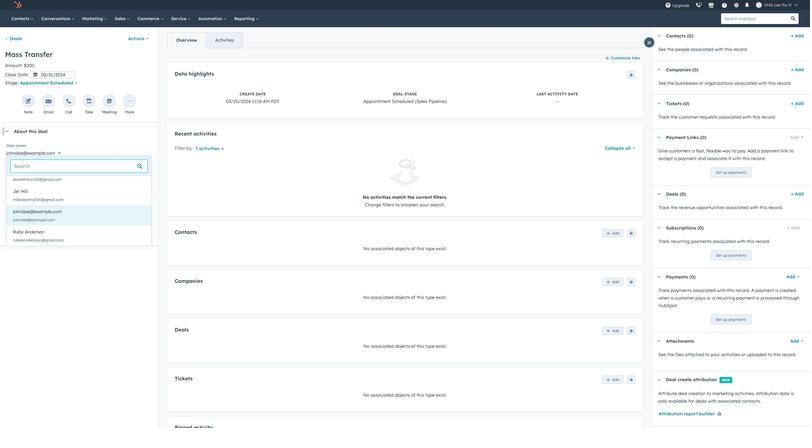 Task type: locate. For each thing, give the bounding box(es) containing it.
note image
[[25, 99, 31, 105]]

1 vertical spatial caret image
[[658, 193, 662, 195]]

navigation
[[167, 32, 243, 48]]

call image
[[66, 99, 72, 105]]

5 caret image from the top
[[658, 227, 662, 229]]

caret image
[[658, 35, 662, 37], [658, 69, 662, 70], [658, 103, 662, 104], [658, 137, 662, 138], [658, 227, 662, 229], [658, 276, 662, 278], [658, 341, 662, 342], [658, 380, 662, 381]]

1 horizontal spatial caret image
[[658, 193, 662, 195]]

menu
[[663, 0, 803, 10]]

2 caret image from the top
[[658, 69, 662, 70]]

caret image
[[5, 131, 9, 132], [658, 193, 662, 195]]

4 caret image from the top
[[658, 137, 662, 138]]

list box
[[7, 165, 151, 246]]

alert
[[175, 158, 636, 209]]

0 horizontal spatial caret image
[[5, 131, 9, 132]]



Task type: describe. For each thing, give the bounding box(es) containing it.
3 caret image from the top
[[658, 103, 662, 104]]

-- text field
[[6, 164, 152, 175]]

more image
[[127, 99, 133, 105]]

MM/DD/YYYY text field
[[30, 71, 75, 79]]

1 caret image from the top
[[658, 35, 662, 37]]

jacob simon image
[[757, 2, 762, 8]]

meeting image
[[107, 99, 112, 105]]

task image
[[86, 99, 92, 105]]

Search HubSpot search field
[[722, 13, 789, 24]]

email image
[[46, 99, 51, 105]]

8 caret image from the top
[[658, 380, 662, 381]]

6 caret image from the top
[[658, 276, 662, 278]]

marketplaces image
[[709, 3, 715, 9]]

7 caret image from the top
[[658, 341, 662, 342]]

0 vertical spatial caret image
[[5, 131, 9, 132]]

Search search field
[[10, 160, 148, 173]]



Task type: vqa. For each thing, say whether or not it's contained in the screenshot.
the Search HubSpot search field on the right top of the page
yes



